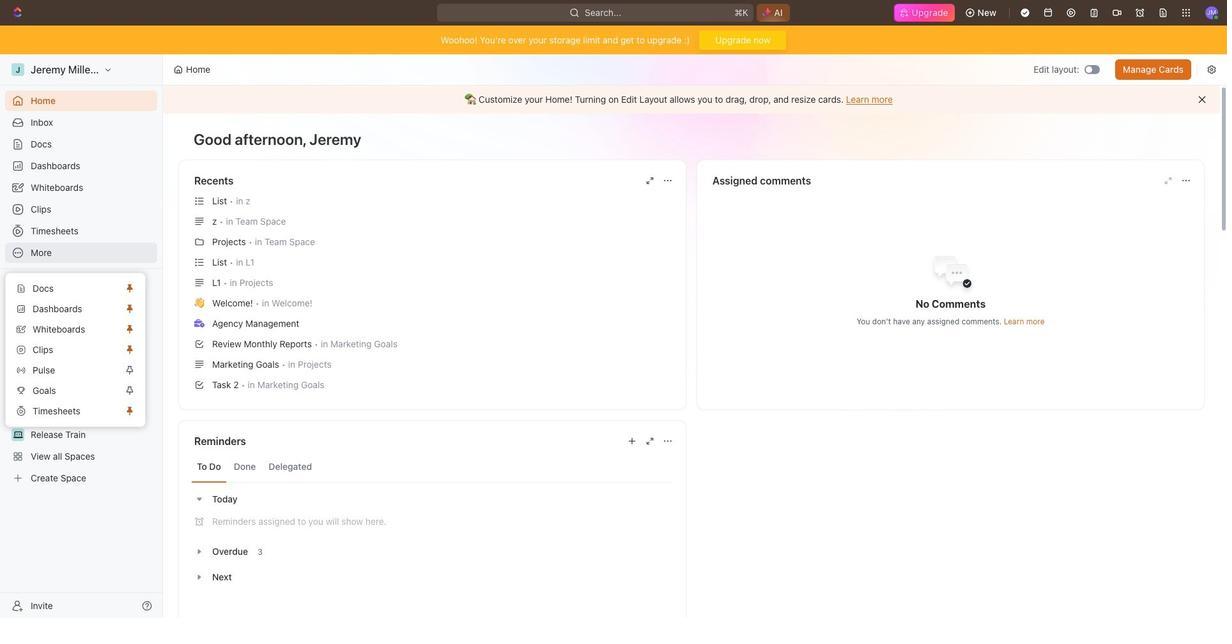 Task type: describe. For each thing, give the bounding box(es) containing it.
sidebar navigation
[[0, 54, 163, 619]]



Task type: vqa. For each thing, say whether or not it's contained in the screenshot.
Home "link" in the left top of the page
no



Task type: locate. For each thing, give the bounding box(es) containing it.
alert
[[163, 86, 1221, 114]]

business time image
[[194, 320, 205, 328]]

tab list
[[192, 452, 673, 483]]

tree
[[5, 316, 157, 489]]

tree inside sidebar navigation
[[5, 316, 157, 489]]



